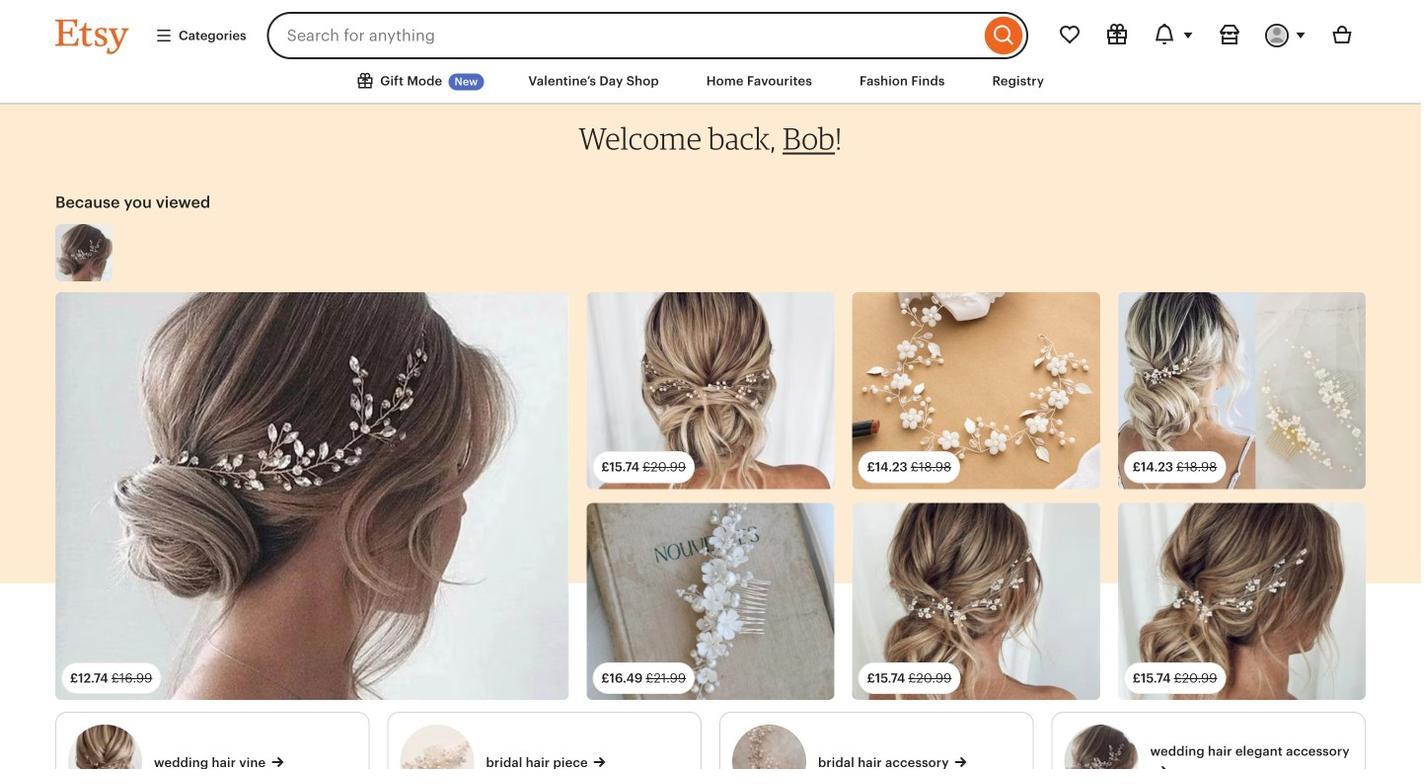 Task type: locate. For each thing, give the bounding box(es) containing it.
bridal hair vine baby's breath bridal hair piece crystal bridal hair vine crystal bridal headpiece silver wedding hair piece baby's breath image
[[853, 503, 1101, 700]]

crystal hair vine,bridal hair vine,wedding hair vine,wedding hair accessory,bridesmaid hairpiece,delicate wedding bridal hairpiece,gift image
[[55, 224, 113, 281]]

Search for anything text field
[[267, 12, 980, 59]]

pearl headband bridal hair piece crystal bridal hair vine crystal bridal headpiece silver wedding hair piece crystal wedding hair vine boho image
[[1118, 503, 1367, 700]]

gold bridal hair piece pearl bridal hair vine bridal hair accessories gold wedding hair piece pearl wedding hair vine pearl headpiece gift image
[[587, 292, 835, 489]]

menu bar
[[0, 0, 1422, 105], [20, 59, 1402, 105]]

None search field
[[267, 12, 1029, 59]]

banner
[[20, 0, 1402, 59]]



Task type: describe. For each thing, give the bounding box(es) containing it.
ceramic flower hair comb,pearl hair comb,floral bridal hair piece,pearl & floral wedding comb,wedding accessories,bridal decorative comb image
[[1118, 292, 1367, 489]]

pearl wedding hair accessories bridal hair vine pearl bridal hair piece pearl bridal headpiece wedding hair piece pearl wedding hair vine image
[[853, 292, 1101, 489]]

white porcelain flower & pearls bridal comb hair piece - handmade womens wedding jewelry,bride headdress,bridesmaid headgear, gift image
[[587, 503, 835, 700]]

crystal hair vine,bridal hair vine,wedding hair vine,wedding hair accessory,bridesmaid hairpiece,delicate wedding bridal hairpiece image
[[55, 292, 569, 700]]



Task type: vqa. For each thing, say whether or not it's contained in the screenshot.
banner
yes



